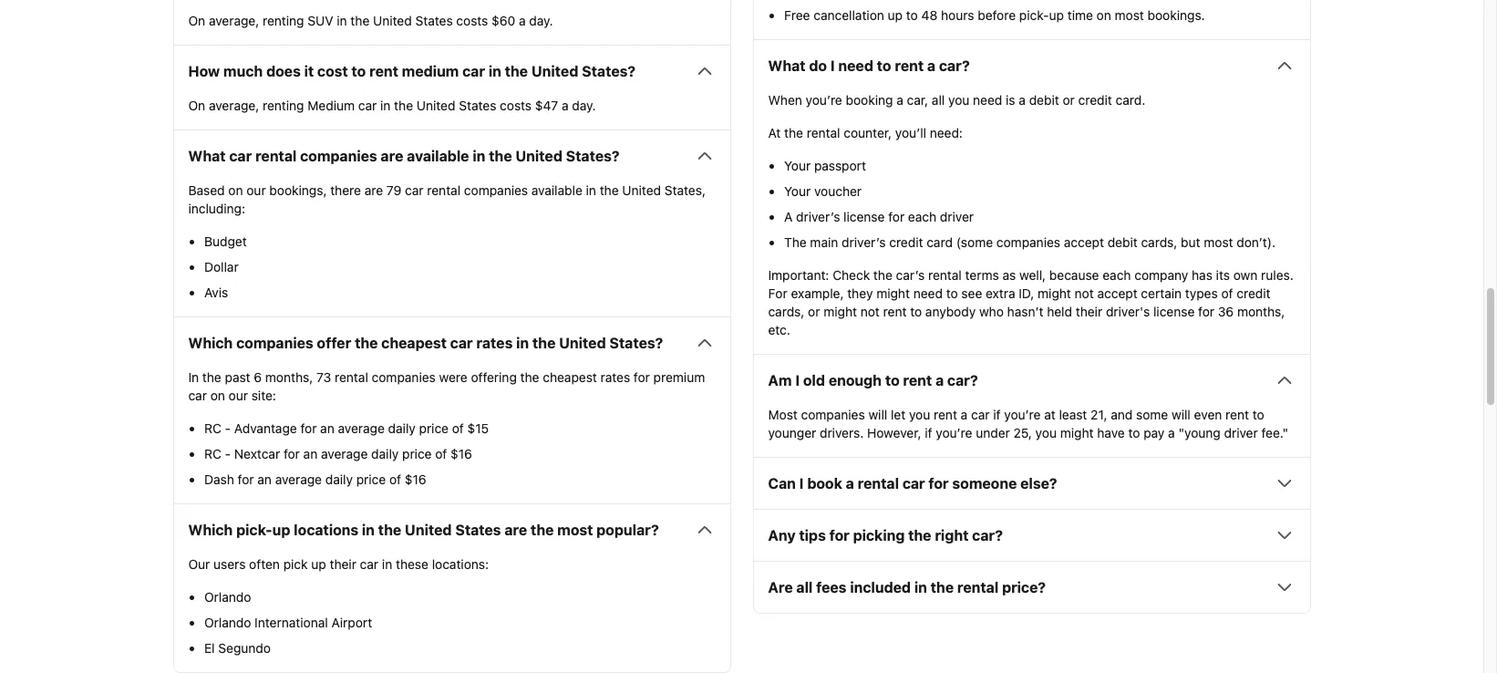 Task type: locate. For each thing, give the bounding box(es) containing it.
your up your voucher
[[784, 158, 811, 174]]

to left anybody
[[910, 304, 922, 319]]

1 vertical spatial an
[[303, 446, 318, 462]]

popular?
[[597, 522, 659, 538]]

international
[[255, 615, 328, 630]]

rent up let
[[903, 372, 932, 389]]

need up booking
[[839, 58, 874, 74]]

your up a
[[784, 184, 811, 199]]

1 vertical spatial you
[[909, 407, 931, 423]]

car? inside what do i need to rent a car? dropdown button
[[939, 58, 970, 74]]

driver's
[[796, 209, 840, 225], [842, 235, 886, 250]]

available
[[407, 148, 469, 164], [532, 183, 583, 198]]

to up booking
[[877, 58, 892, 74]]

0 vertical spatial which
[[188, 335, 233, 351]]

not down because
[[1075, 286, 1094, 301]]

1 vertical spatial average
[[321, 446, 368, 462]]

rent up the on average, renting medium car in the united states costs $47 a day.
[[370, 63, 399, 80]]

1 vertical spatial car?
[[948, 372, 978, 389]]

our inside based on our bookings, there are 79 car rental companies available in the united states, including:
[[247, 183, 266, 198]]

their right held
[[1076, 304, 1103, 319]]

1 vertical spatial -
[[225, 446, 231, 462]]

when
[[768, 92, 802, 108]]

license inside the important: check the car's rental terms as well, because each company has its own rules. for example, they might need to see extra id, might not accept certain types of credit cards, or might not rent to anybody who hasn't held their driver's license for 36 months, etc.
[[1154, 304, 1195, 319]]

1 vertical spatial are
[[365, 183, 383, 198]]

most for but
[[1204, 235, 1234, 250]]

not down they
[[861, 304, 880, 319]]

1 vertical spatial pick-
[[236, 522, 272, 538]]

what up based
[[188, 148, 226, 164]]

accept up driver's
[[1098, 286, 1138, 301]]

rental up picking
[[858, 475, 899, 492]]

1 horizontal spatial pick-
[[1020, 8, 1049, 23]]

states down how much does it cost to rent medium car in the united states? dropdown button
[[459, 98, 497, 113]]

states inside which pick-up locations in the united states are the most popular? dropdown button
[[455, 522, 501, 538]]

on average, renting suv in the united states costs $60 a day.
[[188, 13, 553, 29]]

2 will from the left
[[1172, 407, 1191, 423]]

own
[[1234, 267, 1258, 283]]

companies up drivers.
[[801, 407, 865, 423]]

what inside what do i need to rent a car? dropdown button
[[768, 58, 806, 74]]

rent
[[895, 58, 924, 74], [370, 63, 399, 80], [883, 304, 907, 319], [903, 372, 932, 389], [934, 407, 958, 423], [1226, 407, 1249, 423]]

if up under
[[993, 407, 1001, 423]]

license down "certain"
[[1154, 304, 1195, 319]]

car? inside "am i old enough to rent a car?" 'dropdown button'
[[948, 372, 978, 389]]

well,
[[1020, 267, 1046, 283]]

for right the nextcar
[[284, 446, 300, 462]]

does
[[266, 63, 301, 80]]

for right dash
[[238, 472, 254, 487]]

your
[[784, 158, 811, 174], [784, 184, 811, 199]]

costs
[[456, 13, 488, 29], [500, 98, 532, 113]]

2 - from the top
[[225, 446, 231, 462]]

card
[[927, 235, 953, 250]]

am
[[768, 372, 792, 389]]

debit right is
[[1029, 92, 1060, 108]]

your passport
[[784, 158, 866, 174]]

0 vertical spatial day.
[[529, 13, 553, 29]]

2 average, from the top
[[209, 98, 259, 113]]

else?
[[1021, 475, 1058, 492]]

rental right "73"
[[335, 370, 368, 385]]

orlando up el segundo
[[204, 615, 251, 630]]

1 vertical spatial their
[[330, 557, 357, 572]]

0 horizontal spatial driver's
[[796, 209, 840, 225]]

rent down car's
[[883, 304, 907, 319]]

rental up your passport at the right top
[[807, 125, 840, 141]]

up inside dropdown button
[[272, 522, 290, 538]]

an up "rc - nextcar for an average daily price of $16"
[[320, 421, 335, 436]]

our
[[247, 183, 266, 198], [229, 388, 248, 403]]

of
[[1222, 286, 1234, 301], [452, 421, 464, 436], [435, 446, 447, 462], [389, 472, 401, 487]]

average, down much
[[209, 98, 259, 113]]

users
[[214, 557, 246, 572]]

our users often pick up their car in these locations:
[[188, 557, 489, 572]]

counter,
[[844, 125, 892, 141]]

on right time
[[1097, 8, 1112, 23]]

are inside based on our bookings, there are 79 car rental companies available in the united states, including:
[[365, 183, 383, 198]]

1 vertical spatial not
[[861, 304, 880, 319]]

1 - from the top
[[225, 421, 231, 436]]

1 vertical spatial on
[[228, 183, 243, 198]]

average, for on average, renting suv in the united states costs $60 a day.
[[209, 13, 259, 29]]

all
[[932, 92, 945, 108], [797, 579, 813, 596]]

if
[[993, 407, 1001, 423], [925, 425, 933, 441]]

will
[[869, 407, 888, 423], [1172, 407, 1191, 423]]

up
[[888, 8, 903, 23], [1049, 8, 1064, 23], [272, 522, 290, 538], [311, 557, 326, 572]]

segundo
[[218, 641, 271, 656]]

car down in
[[188, 388, 207, 403]]

cards, up etc. on the right of the page
[[768, 304, 805, 319]]

months, inside in the past 6 months, 73 rental companies were offering the cheapest rates for premium car on our site:
[[265, 370, 313, 385]]

the inside the important: check the car's rental terms as well, because each company has its own rules. for example, they might need to see extra id, might not accept certain types of credit cards, or might not rent to anybody who hasn't held their driver's license for 36 months, etc.
[[874, 267, 893, 283]]

0 vertical spatial you're
[[806, 92, 843, 108]]

can
[[768, 475, 796, 492]]

0 horizontal spatial debit
[[1029, 92, 1060, 108]]

2 vertical spatial credit
[[1237, 286, 1271, 301]]

1 vertical spatial each
[[1103, 267, 1131, 283]]

companies down which companies offer the cheapest car rates  in the united states?
[[372, 370, 436, 385]]

2 horizontal spatial you
[[1036, 425, 1057, 441]]

2 rc from the top
[[204, 446, 222, 462]]

price for $16
[[402, 446, 432, 462]]

0 vertical spatial average
[[338, 421, 385, 436]]

you right let
[[909, 407, 931, 423]]

driver's down "a driver's license for each driver"
[[842, 235, 886, 250]]

0 vertical spatial pick-
[[1020, 8, 1049, 23]]

for left premium
[[634, 370, 650, 385]]

months,
[[1238, 304, 1285, 319], [265, 370, 313, 385]]

however,
[[867, 425, 922, 441]]

0 vertical spatial driver's
[[796, 209, 840, 225]]

1 vertical spatial i
[[796, 372, 800, 389]]

a right is
[[1019, 92, 1026, 108]]

to inside dropdown button
[[352, 63, 366, 80]]

to right the cost
[[352, 63, 366, 80]]

to up fee."
[[1253, 407, 1265, 423]]

1 your from the top
[[784, 158, 811, 174]]

"young
[[1179, 425, 1221, 441]]

1 horizontal spatial months,
[[1238, 304, 1285, 319]]

2 on from the top
[[188, 98, 205, 113]]

most left bookings.
[[1115, 8, 1144, 23]]

1 horizontal spatial what
[[768, 58, 806, 74]]

most
[[768, 407, 798, 423]]

0 vertical spatial i
[[831, 58, 835, 74]]

2 vertical spatial states?
[[610, 335, 663, 351]]

0 vertical spatial renting
[[263, 13, 304, 29]]

united inside based on our bookings, there are 79 car rental companies available in the united states, including:
[[622, 183, 661, 198]]

our left bookings,
[[247, 183, 266, 198]]

car? for what do i need to rent a car?
[[939, 58, 970, 74]]

- for nextcar
[[225, 446, 231, 462]]

pick
[[283, 557, 308, 572]]

car up under
[[971, 407, 990, 423]]

to up anybody
[[946, 286, 958, 301]]

tips
[[799, 527, 826, 544]]

1 vertical spatial you're
[[1004, 407, 1041, 423]]

1 orlando from the top
[[204, 589, 251, 605]]

el
[[204, 641, 215, 656]]

0 horizontal spatial will
[[869, 407, 888, 423]]

1 horizontal spatial costs
[[500, 98, 532, 113]]

renting left suv
[[263, 13, 304, 29]]

0 vertical spatial daily
[[388, 421, 416, 436]]

each inside the important: check the car's rental terms as well, because each company has its own rules. for example, they might need to see extra id, might not accept certain types of credit cards, or might not rent to anybody who hasn't held their driver's license for 36 months, etc.
[[1103, 267, 1131, 283]]

48
[[922, 8, 938, 23]]

drivers.
[[820, 425, 864, 441]]

or
[[1063, 92, 1075, 108], [808, 304, 820, 319]]

0 vertical spatial rates
[[476, 335, 513, 351]]

renting
[[263, 13, 304, 29], [263, 98, 304, 113]]

picking
[[853, 527, 905, 544]]

need down car's
[[914, 286, 943, 301]]

before
[[978, 8, 1016, 23]]

1 vertical spatial license
[[1154, 304, 1195, 319]]

2 vertical spatial price
[[356, 472, 386, 487]]

orlando for orlando international airport
[[204, 615, 251, 630]]

including:
[[188, 201, 245, 216]]

car up 'including:'
[[229, 148, 252, 164]]

card.
[[1116, 92, 1146, 108]]

car inside based on our bookings, there are 79 car rental companies available in the united states, including:
[[405, 183, 424, 198]]

what for what car rental companies are available in the united states?
[[188, 148, 226, 164]]

am i old enough to rent a car? button
[[768, 370, 1296, 392]]

0 horizontal spatial their
[[330, 557, 357, 572]]

pay
[[1144, 425, 1165, 441]]

will left let
[[869, 407, 888, 423]]

1 vertical spatial available
[[532, 183, 583, 198]]

companies inside based on our bookings, there are 79 car rental companies available in the united states, including:
[[464, 183, 528, 198]]

budget
[[204, 234, 247, 249]]

what left do
[[768, 58, 806, 74]]

0 vertical spatial accept
[[1064, 235, 1104, 250]]

1 horizontal spatial license
[[1154, 304, 1195, 319]]

0 vertical spatial average,
[[209, 13, 259, 29]]

2 vertical spatial on
[[210, 388, 225, 403]]

credit left the "card." in the right top of the page
[[1079, 92, 1113, 108]]

car
[[463, 63, 485, 80], [358, 98, 377, 113], [229, 148, 252, 164], [405, 183, 424, 198], [450, 335, 473, 351], [188, 388, 207, 403], [971, 407, 990, 423], [903, 475, 925, 492], [360, 557, 379, 572]]

0 vertical spatial on
[[1097, 8, 1112, 23]]

of up "36"
[[1222, 286, 1234, 301]]

cheapest inside dropdown button
[[381, 335, 447, 351]]

1 horizontal spatial or
[[1063, 92, 1075, 108]]

1 rc from the top
[[204, 421, 222, 436]]

1 vertical spatial cards,
[[768, 304, 805, 319]]

0 vertical spatial need
[[839, 58, 874, 74]]

up up pick on the left bottom of page
[[272, 522, 290, 538]]

2 your from the top
[[784, 184, 811, 199]]

1 vertical spatial accept
[[1098, 286, 1138, 301]]

0 horizontal spatial most
[[557, 522, 593, 538]]

1 horizontal spatial need
[[914, 286, 943, 301]]

average,
[[209, 13, 259, 29], [209, 98, 259, 113]]

has
[[1192, 267, 1213, 283]]

avis
[[204, 285, 228, 300]]

0 vertical spatial are
[[381, 148, 403, 164]]

you're down do
[[806, 92, 843, 108]]

dollar
[[204, 259, 239, 275]]

car inside most companies will let you rent a car if you're at least 21, and some will even rent to younger drivers. however, if you're under 25, you might have to pay a "young driver fee."
[[971, 407, 990, 423]]

orlando down users
[[204, 589, 251, 605]]

accept
[[1064, 235, 1104, 250], [1098, 286, 1138, 301]]

in
[[188, 370, 199, 385]]

1 vertical spatial or
[[808, 304, 820, 319]]

0 vertical spatial on
[[188, 13, 205, 29]]

$16
[[451, 446, 472, 462], [405, 472, 426, 487]]

a up car,
[[928, 58, 936, 74]]

to inside 'dropdown button'
[[885, 372, 900, 389]]

orlando international airport
[[204, 615, 372, 630]]

0 vertical spatial costs
[[456, 13, 488, 29]]

car's
[[896, 267, 925, 283]]

0 vertical spatial all
[[932, 92, 945, 108]]

0 horizontal spatial $16
[[405, 472, 426, 487]]

companies
[[300, 148, 377, 164], [464, 183, 528, 198], [997, 235, 1061, 250], [236, 335, 313, 351], [372, 370, 436, 385], [801, 407, 865, 423]]

1 average, from the top
[[209, 13, 259, 29]]

based
[[188, 183, 225, 198]]

1 which from the top
[[188, 335, 233, 351]]

it
[[304, 63, 314, 80]]

what
[[768, 58, 806, 74], [188, 148, 226, 164]]

0 vertical spatial an
[[320, 421, 335, 436]]

on down how
[[188, 98, 205, 113]]

1 on from the top
[[188, 13, 205, 29]]

1 vertical spatial if
[[925, 425, 933, 441]]

i inside dropdown button
[[800, 475, 804, 492]]

available down $47
[[532, 183, 583, 198]]

1 vertical spatial credit
[[889, 235, 923, 250]]

2 vertical spatial most
[[557, 522, 593, 538]]

driver's down your voucher
[[796, 209, 840, 225]]

2 vertical spatial you're
[[936, 425, 973, 441]]

least
[[1059, 407, 1087, 423]]

available inside dropdown button
[[407, 148, 469, 164]]

0 vertical spatial car?
[[939, 58, 970, 74]]

1 horizontal spatial all
[[932, 92, 945, 108]]

daily down in the past 6 months, 73 rental companies were offering the cheapest rates for premium car on our site:
[[388, 421, 416, 436]]

states,
[[665, 183, 706, 198]]

at
[[768, 125, 781, 141]]

0 vertical spatial states?
[[582, 63, 636, 80]]

months, right "36"
[[1238, 304, 1285, 319]]

you up need:
[[949, 92, 970, 108]]

average, up much
[[209, 13, 259, 29]]

accept up because
[[1064, 235, 1104, 250]]

0 horizontal spatial license
[[844, 209, 885, 225]]

what car rental companies are available in the united states?
[[188, 148, 620, 164]]

0 horizontal spatial on
[[210, 388, 225, 403]]

each up card
[[908, 209, 937, 225]]

rc
[[204, 421, 222, 436], [204, 446, 222, 462]]

debit up the company
[[1108, 235, 1138, 250]]

site:
[[251, 388, 276, 403]]

1 vertical spatial debit
[[1108, 235, 1138, 250]]

renting for medium
[[263, 98, 304, 113]]

a left car,
[[897, 92, 904, 108]]

0 vertical spatial price
[[419, 421, 449, 436]]

might down least in the right of the page
[[1061, 425, 1094, 441]]

a right book at bottom
[[846, 475, 854, 492]]

airport
[[332, 615, 372, 630]]

on up how
[[188, 13, 205, 29]]

2 renting from the top
[[263, 98, 304, 113]]

booking
[[846, 92, 893, 108]]

credit inside the important: check the car's rental terms as well, because each company has its own rules. for example, they might need to see extra id, might not accept certain types of credit cards, or might not rent to anybody who hasn't held their driver's license for 36 months, etc.
[[1237, 286, 1271, 301]]

car right "medium"
[[463, 63, 485, 80]]

free
[[784, 8, 810, 23]]

2 vertical spatial daily
[[325, 472, 353, 487]]

or inside the important: check the car's rental terms as well, because each company has its own rules. for example, they might need to see extra id, might not accept certain types of credit cards, or might not rent to anybody who hasn't held their driver's license for 36 months, etc.
[[808, 304, 820, 319]]

pick- up often
[[236, 522, 272, 538]]

need inside the important: check the car's rental terms as well, because each company has its own rules. for example, they might need to see extra id, might not accept certain types of credit cards, or might not rent to anybody who hasn't held their driver's license for 36 months, etc.
[[914, 286, 943, 301]]

and
[[1111, 407, 1133, 423]]

0 vertical spatial credit
[[1079, 92, 1113, 108]]

2 orlando from the top
[[204, 615, 251, 630]]

1 vertical spatial your
[[784, 184, 811, 199]]

day. right $60
[[529, 13, 553, 29]]

average up "rc - nextcar for an average daily price of $16"
[[338, 421, 385, 436]]

- for advantage
[[225, 421, 231, 436]]

months, inside the important: check the car's rental terms as well, because each company has its own rules. for example, they might need to see extra id, might not accept certain types of credit cards, or might not rent to anybody who hasn't held their driver's license for 36 months, etc.
[[1238, 304, 1285, 319]]

0 horizontal spatial day.
[[529, 13, 553, 29]]

0 vertical spatial orlando
[[204, 589, 251, 605]]

i inside 'dropdown button'
[[796, 372, 800, 389]]

1 horizontal spatial available
[[532, 183, 583, 198]]

2 horizontal spatial credit
[[1237, 286, 1271, 301]]

average down "rc - nextcar for an average daily price of $16"
[[275, 472, 322, 487]]

of left $15
[[452, 421, 464, 436]]

or down example,
[[808, 304, 820, 319]]

0 vertical spatial driver
[[940, 209, 974, 225]]

states? inside how much does it cost to rent medium car in the united states? dropdown button
[[582, 63, 636, 80]]

- up dash
[[225, 446, 231, 462]]

0 horizontal spatial what
[[188, 148, 226, 164]]

premium
[[654, 370, 705, 385]]

what inside what car rental companies are available in the united states? dropdown button
[[188, 148, 226, 164]]

price?
[[1002, 579, 1046, 596]]

rc - advantage for an average daily price of $15
[[204, 421, 489, 436]]

2 vertical spatial states
[[455, 522, 501, 538]]

1 renting from the top
[[263, 13, 304, 29]]

0 vertical spatial what
[[768, 58, 806, 74]]

states?
[[582, 63, 636, 80], [566, 148, 620, 164], [610, 335, 663, 351]]

pick- right before
[[1020, 8, 1049, 23]]

states up the locations:
[[455, 522, 501, 538]]

what do i need to rent a car?
[[768, 58, 970, 74]]

1 vertical spatial day.
[[572, 98, 596, 113]]

1 horizontal spatial cheapest
[[543, 370, 597, 385]]

driver left fee."
[[1224, 425, 1258, 441]]

all right are
[[797, 579, 813, 596]]

car? up under
[[948, 372, 978, 389]]

1 horizontal spatial $16
[[451, 446, 472, 462]]

1 vertical spatial average,
[[209, 98, 259, 113]]

for up "rc - nextcar for an average daily price of $16"
[[301, 421, 317, 436]]

the
[[351, 13, 370, 29], [505, 63, 528, 80], [394, 98, 413, 113], [784, 125, 803, 141], [489, 148, 512, 164], [600, 183, 619, 198], [874, 267, 893, 283], [355, 335, 378, 351], [533, 335, 556, 351], [202, 370, 221, 385], [520, 370, 539, 385], [378, 522, 401, 538], [531, 522, 554, 538], [909, 527, 932, 544], [931, 579, 954, 596]]

cards, left the but
[[1141, 235, 1178, 250]]

cheapest up the were
[[381, 335, 447, 351]]

average
[[338, 421, 385, 436], [321, 446, 368, 462], [275, 472, 322, 487]]

in inside based on our bookings, there are 79 car rental companies available in the united states, including:
[[586, 183, 596, 198]]

rent inside how much does it cost to rent medium car in the united states? dropdown button
[[370, 63, 399, 80]]

a down anybody
[[936, 372, 944, 389]]

which companies offer the cheapest car rates  in the united states? button
[[188, 332, 715, 354]]

you're up 25,
[[1004, 407, 1041, 423]]

0 vertical spatial states
[[415, 13, 453, 29]]

are all fees included in the rental price?
[[768, 579, 1046, 596]]

1 vertical spatial driver
[[1224, 425, 1258, 441]]

rates inside in the past 6 months, 73 rental companies were offering the cheapest rates for premium car on our site:
[[601, 370, 630, 385]]

1 horizontal spatial driver
[[1224, 425, 1258, 441]]

some
[[1136, 407, 1169, 423]]

1 vertical spatial states?
[[566, 148, 620, 164]]

0 vertical spatial each
[[908, 209, 937, 225]]

0 vertical spatial rc
[[204, 421, 222, 436]]

rent inside "am i old enough to rent a car?" 'dropdown button'
[[903, 372, 932, 389]]

or down what do i need to rent a car? dropdown button
[[1063, 92, 1075, 108]]

2 vertical spatial i
[[800, 475, 804, 492]]

states up "medium"
[[415, 13, 453, 29]]

1 vertical spatial price
[[402, 446, 432, 462]]

on up 'including:'
[[228, 183, 243, 198]]

on for on average, renting medium car in the united states costs $47 a day.
[[188, 98, 205, 113]]

right
[[935, 527, 969, 544]]

might inside most companies will let you rent a car if you're at least 21, and some will even rent to younger drivers. however, if you're under 25, you might have to pay a "young driver fee."
[[1061, 425, 1094, 441]]

2 which from the top
[[188, 522, 233, 538]]

companies inside most companies will let you rent a car if you're at least 21, and some will even rent to younger drivers. however, if you're under 25, you might have to pay a "young driver fee."
[[801, 407, 865, 423]]

there
[[330, 183, 361, 198]]

cards, inside the important: check the car's rental terms as well, because each company has its own rules. for example, they might need to see extra id, might not accept certain types of credit cards, or might not rent to anybody who hasn't held their driver's license for 36 months, etc.
[[768, 304, 805, 319]]

most companies will let you rent a car if you're at least 21, and some will even rent to younger drivers. however, if you're under 25, you might have to pay a "young driver fee."
[[768, 407, 1289, 441]]

daily
[[388, 421, 416, 436], [371, 446, 399, 462], [325, 472, 353, 487]]

1 vertical spatial driver's
[[842, 235, 886, 250]]

companies down what car rental companies are available in the united states? dropdown button
[[464, 183, 528, 198]]

in
[[337, 13, 347, 29], [489, 63, 502, 80], [380, 98, 391, 113], [473, 148, 486, 164], [586, 183, 596, 198], [516, 335, 529, 351], [362, 522, 375, 538], [382, 557, 392, 572], [915, 579, 927, 596]]

i
[[831, 58, 835, 74], [796, 372, 800, 389], [800, 475, 804, 492]]



Task type: describe. For each thing, give the bounding box(es) containing it.
rates inside which companies offer the cheapest car rates  in the united states? dropdown button
[[476, 335, 513, 351]]

which for which pick-up locations in the united states are the most popular?
[[188, 522, 233, 538]]

1 horizontal spatial you
[[949, 92, 970, 108]]

fee."
[[1262, 425, 1289, 441]]

driver inside most companies will let you rent a car if you're at least 21, and some will even rent to younger drivers. however, if you're under 25, you might have to pay a "young driver fee."
[[1224, 425, 1258, 441]]

company
[[1135, 267, 1189, 283]]

are
[[768, 579, 793, 596]]

(some
[[956, 235, 993, 250]]

i for old
[[796, 372, 800, 389]]

price for $15
[[419, 421, 449, 436]]

they
[[847, 286, 873, 301]]

because
[[1050, 267, 1099, 283]]

i for book
[[800, 475, 804, 492]]

a inside dropdown button
[[928, 58, 936, 74]]

are all fees included in the rental price? button
[[768, 577, 1296, 599]]

companies up there
[[300, 148, 377, 164]]

past
[[225, 370, 250, 385]]

2 horizontal spatial you're
[[1004, 407, 1041, 423]]

offering
[[471, 370, 517, 385]]

of down in the past 6 months, 73 rental companies were offering the cheapest rates for premium car on our site:
[[435, 446, 447, 462]]

i inside dropdown button
[[831, 58, 835, 74]]

passport
[[814, 158, 866, 174]]

might up held
[[1038, 286, 1072, 301]]

car down however,
[[903, 475, 925, 492]]

up left time
[[1049, 8, 1064, 23]]

but
[[1181, 235, 1201, 250]]

see
[[962, 286, 983, 301]]

etc.
[[768, 322, 791, 338]]

average for advantage
[[338, 421, 385, 436]]

can i book a rental car for someone else? button
[[768, 473, 1296, 495]]

younger
[[768, 425, 817, 441]]

a right pay
[[1168, 425, 1175, 441]]

states? inside what car rental companies are available in the united states? dropdown button
[[566, 148, 620, 164]]

a
[[784, 209, 793, 225]]

0 vertical spatial debit
[[1029, 92, 1060, 108]]

fees
[[816, 579, 847, 596]]

states for costs
[[415, 13, 453, 29]]

to left 48
[[906, 8, 918, 23]]

daily for $15
[[388, 421, 416, 436]]

your for your voucher
[[784, 184, 811, 199]]

you'll
[[896, 125, 927, 141]]

1 horizontal spatial you're
[[936, 425, 973, 441]]

0 horizontal spatial you're
[[806, 92, 843, 108]]

0 horizontal spatial credit
[[889, 235, 923, 250]]

locations
[[294, 522, 359, 538]]

rent inside the important: check the car's rental terms as well, because each company has its own rules. for example, they might need to see extra id, might not accept certain types of credit cards, or might not rent to anybody who hasn't held their driver's license for 36 months, etc.
[[883, 304, 907, 319]]

for left someone at the right
[[929, 475, 949, 492]]

what car rental companies are available in the united states? button
[[188, 145, 715, 167]]

cost
[[317, 63, 348, 80]]

most for on
[[1115, 8, 1144, 23]]

bookings.
[[1148, 8, 1205, 23]]

am i old enough to rent a car?
[[768, 372, 978, 389]]

an for advantage
[[320, 421, 335, 436]]

accept inside the important: check the car's rental terms as well, because each company has its own rules. for example, they might need to see extra id, might not accept certain types of credit cards, or might not rent to anybody who hasn't held their driver's license for 36 months, etc.
[[1098, 286, 1138, 301]]

0 vertical spatial if
[[993, 407, 1001, 423]]

extra
[[986, 286, 1016, 301]]

cheapest inside in the past 6 months, 73 rental companies were offering the cheapest rates for premium car on our site:
[[543, 370, 597, 385]]

0 vertical spatial $16
[[451, 446, 472, 462]]

rc for rc - advantage for an average daily price of $15
[[204, 421, 222, 436]]

how much does it cost to rent medium car in the united states? button
[[188, 60, 715, 82]]

locations:
[[432, 557, 489, 572]]

of up which pick-up locations in the united states are the most popular?
[[389, 472, 401, 487]]

as
[[1003, 267, 1016, 283]]

car inside in the past 6 months, 73 rental companies were offering the cheapest rates for premium car on our site:
[[188, 388, 207, 403]]

their inside the important: check the car's rental terms as well, because each company has its own rules. for example, they might need to see extra id, might not accept certain types of credit cards, or might not rent to anybody who hasn't held their driver's license for 36 months, etc.
[[1076, 304, 1103, 319]]

often
[[249, 557, 280, 572]]

the inside based on our bookings, there are 79 car rental companies available in the united states, including:
[[600, 183, 619, 198]]

orlando for orlando
[[204, 589, 251, 605]]

these
[[396, 557, 429, 572]]

your voucher
[[784, 184, 862, 199]]

average, for on average, renting medium car in the united states costs $47 a day.
[[209, 98, 259, 113]]

2 horizontal spatial need
[[973, 92, 1003, 108]]

for inside in the past 6 months, 73 rental companies were offering the cheapest rates for premium car on our site:
[[634, 370, 650, 385]]

much
[[223, 63, 263, 80]]

available inside based on our bookings, there are 79 car rental companies available in the united states, including:
[[532, 183, 583, 198]]

0 vertical spatial not
[[1075, 286, 1094, 301]]

driver's
[[1106, 304, 1150, 319]]

for
[[768, 286, 788, 301]]

rental inside based on our bookings, there are 79 car rental companies available in the united states, including:
[[427, 183, 461, 198]]

2 vertical spatial average
[[275, 472, 322, 487]]

rental up bookings,
[[255, 148, 297, 164]]

renting for suv
[[263, 13, 304, 29]]

dash for an average daily price of $16
[[204, 472, 426, 487]]

an for nextcar
[[303, 446, 318, 462]]

rent right let
[[934, 407, 958, 423]]

25,
[[1014, 425, 1032, 441]]

0 horizontal spatial each
[[908, 209, 937, 225]]

daily for $16
[[371, 446, 399, 462]]

free cancellation up to 48 hours before pick-up time on most bookings.
[[784, 8, 1205, 23]]

any
[[768, 527, 796, 544]]

offer
[[317, 335, 351, 351]]

might down car's
[[877, 286, 910, 301]]

your for your passport
[[784, 158, 811, 174]]

what for what do i need to rent a car?
[[768, 58, 806, 74]]

rental left 'price?'
[[958, 579, 999, 596]]

most inside dropdown button
[[557, 522, 593, 538]]

time
[[1068, 8, 1093, 23]]

suv
[[308, 13, 333, 29]]

all inside dropdown button
[[797, 579, 813, 596]]

1 horizontal spatial cards,
[[1141, 235, 1178, 250]]

companies inside in the past 6 months, 73 rental companies were offering the cheapest rates for premium car on our site:
[[372, 370, 436, 385]]

hours
[[941, 8, 974, 23]]

important: check the car's rental terms as well, because each company has its own rules. for example, they might need to see extra id, might not accept certain types of credit cards, or might not rent to anybody who hasn't held their driver's license for 36 months, etc.
[[768, 267, 1294, 338]]

$47
[[535, 98, 558, 113]]

car? for am i old enough to rent a car?
[[948, 372, 978, 389]]

2 vertical spatial an
[[258, 472, 272, 487]]

who
[[980, 304, 1004, 319]]

$60
[[492, 13, 516, 29]]

2 vertical spatial you
[[1036, 425, 1057, 441]]

1 vertical spatial states
[[459, 98, 497, 113]]

in the past 6 months, 73 rental companies were offering the cheapest rates for premium car on our site:
[[188, 370, 705, 403]]

a driver's license for each driver
[[784, 209, 974, 225]]

a right $60
[[519, 13, 526, 29]]

companies up well,
[[997, 235, 1061, 250]]

even
[[1194, 407, 1222, 423]]

how much does it cost to rent medium car in the united states?
[[188, 63, 636, 80]]

have
[[1097, 425, 1125, 441]]

1 will from the left
[[869, 407, 888, 423]]

companies up the 6
[[236, 335, 313, 351]]

rental inside the important: check the car's rental terms as well, because each company has its own rules. for example, they might need to see extra id, might not accept certain types of credit cards, or might not rent to anybody who hasn't held their driver's license for 36 months, etc.
[[928, 267, 962, 283]]

which pick-up locations in the united states are the most popular?
[[188, 522, 659, 538]]

a inside 'dropdown button'
[[936, 372, 944, 389]]

any tips for picking the right car? button
[[768, 525, 1296, 547]]

up right pick on the left bottom of page
[[311, 557, 326, 572]]

which companies offer the cheapest car rates  in the united states?
[[188, 335, 663, 351]]

rent inside what do i need to rent a car? dropdown button
[[895, 58, 924, 74]]

73
[[317, 370, 331, 385]]

for right tips
[[830, 527, 850, 544]]

car up the were
[[450, 335, 473, 351]]

states for are
[[455, 522, 501, 538]]

car? inside any tips for picking the right car? dropdown button
[[972, 527, 1003, 544]]

a inside dropdown button
[[846, 475, 854, 492]]

pick- inside dropdown button
[[236, 522, 272, 538]]

nextcar
[[234, 446, 280, 462]]

average for nextcar
[[321, 446, 368, 462]]

on inside in the past 6 months, 73 rental companies were offering the cheapest rates for premium car on our site:
[[210, 388, 225, 403]]

a right let
[[961, 407, 968, 423]]

on for on average, renting suv in the united states costs $60 a day.
[[188, 13, 205, 29]]

can i book a rental car for someone else?
[[768, 475, 1058, 492]]

our inside in the past 6 months, 73 rental companies were offering the cheapest rates for premium car on our site:
[[229, 388, 248, 403]]

rc - nextcar for an average daily price of $16
[[204, 446, 472, 462]]

when you're booking a car, all you need is a debit or credit card.
[[768, 92, 1146, 108]]

cancellation
[[814, 8, 885, 23]]

of inside the important: check the car's rental terms as well, because each company has its own rules. for example, they might need to see extra id, might not accept certain types of credit cards, or might not rent to anybody who hasn't held their driver's license for 36 months, etc.
[[1222, 286, 1234, 301]]

1 horizontal spatial credit
[[1079, 92, 1113, 108]]

medium
[[402, 63, 459, 80]]

enough
[[829, 372, 882, 389]]

under
[[976, 425, 1010, 441]]

a right $47
[[562, 98, 569, 113]]

0 horizontal spatial driver
[[940, 209, 974, 225]]

up left 48
[[888, 8, 903, 23]]

check
[[833, 267, 870, 283]]

dash
[[204, 472, 234, 487]]

1 vertical spatial costs
[[500, 98, 532, 113]]

might down they
[[824, 304, 857, 319]]

rental inside in the past 6 months, 73 rental companies were offering the cheapest rates for premium car on our site:
[[335, 370, 368, 385]]

el segundo
[[204, 641, 271, 656]]

for inside the important: check the car's rental terms as well, because each company has its own rules. for example, they might need to see extra id, might not accept certain types of credit cards, or might not rent to anybody who hasn't held their driver's license for 36 months, etc.
[[1199, 304, 1215, 319]]

need:
[[930, 125, 963, 141]]

rent right even
[[1226, 407, 1249, 423]]

at
[[1044, 407, 1056, 423]]

car left these
[[360, 557, 379, 572]]

to inside dropdown button
[[877, 58, 892, 74]]

advantage
[[234, 421, 297, 436]]

based on our bookings, there are 79 car rental companies available in the united states, including:
[[188, 183, 706, 216]]

which pick-up locations in the united states are the most popular? button
[[188, 519, 715, 541]]

to left pay
[[1129, 425, 1140, 441]]

on inside based on our bookings, there are 79 car rental companies available in the united states, including:
[[228, 183, 243, 198]]

which for which companies offer the cheapest car rates  in the united states?
[[188, 335, 233, 351]]

2 horizontal spatial on
[[1097, 8, 1112, 23]]

rc for rc - nextcar for an average daily price of $16
[[204, 446, 222, 462]]

0 vertical spatial or
[[1063, 92, 1075, 108]]

need inside dropdown button
[[839, 58, 874, 74]]

is
[[1006, 92, 1016, 108]]

states? inside which companies offer the cheapest car rates  in the united states? dropdown button
[[610, 335, 663, 351]]

2 vertical spatial are
[[505, 522, 527, 538]]

someone
[[953, 475, 1017, 492]]

let
[[891, 407, 906, 423]]

for up car's
[[889, 209, 905, 225]]

0 horizontal spatial you
[[909, 407, 931, 423]]

medium
[[308, 98, 355, 113]]

car right medium
[[358, 98, 377, 113]]

don't).
[[1237, 235, 1276, 250]]

36
[[1218, 304, 1234, 319]]



Task type: vqa. For each thing, say whether or not it's contained in the screenshot.


